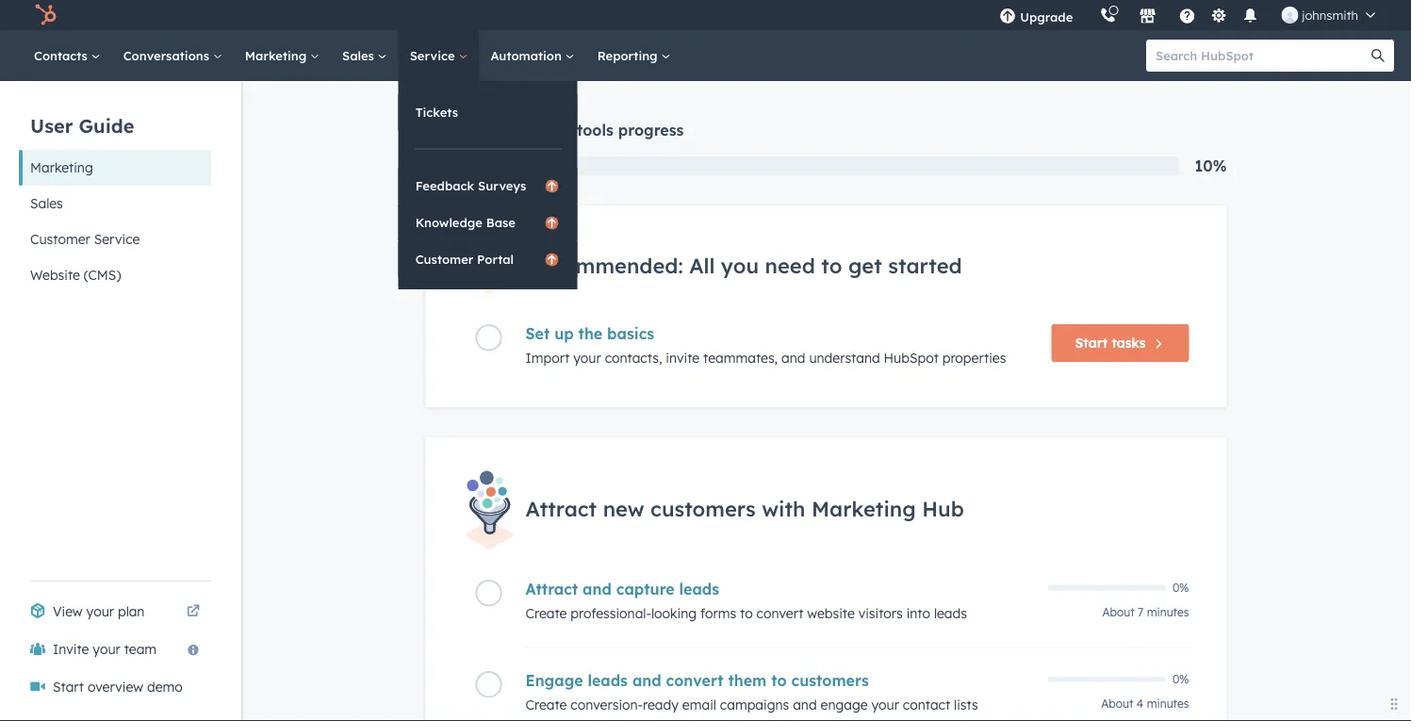 Task type: locate. For each thing, give the bounding box(es) containing it.
2 create from the top
[[526, 696, 567, 713]]

help image
[[1179, 8, 1196, 25]]

and
[[782, 350, 806, 367], [583, 580, 612, 598], [633, 671, 662, 690], [793, 696, 817, 713]]

0 vertical spatial about
[[1103, 605, 1135, 619]]

set up the basics import your contacts, invite teammates, and understand hubspot properties
[[526, 325, 1007, 367]]

0 vertical spatial 0%
[[1173, 581, 1190, 595]]

customer for customer service
[[30, 231, 90, 248]]

all
[[690, 252, 715, 278]]

service link
[[399, 30, 480, 81]]

menu
[[987, 0, 1389, 30]]

1 vertical spatial attract
[[526, 580, 578, 598]]

start left tasks
[[1076, 335, 1108, 352]]

engage leads and convert them to customers button
[[526, 671, 1037, 690]]

import
[[526, 350, 570, 367]]

marketing
[[245, 48, 310, 63], [495, 121, 573, 140], [30, 159, 93, 176], [812, 496, 916, 522]]

portal
[[477, 251, 514, 267]]

0 horizontal spatial sales
[[30, 195, 63, 212]]

customer down knowledge
[[416, 251, 474, 267]]

started
[[889, 252, 963, 278]]

0 vertical spatial convert
[[757, 605, 804, 621]]

website (cms)
[[30, 267, 121, 283]]

0 vertical spatial start
[[1076, 335, 1108, 352]]

knowledge base
[[416, 215, 516, 230]]

0 vertical spatial service
[[410, 48, 459, 63]]

your down the
[[574, 350, 601, 367]]

base
[[486, 215, 516, 230]]

(cms)
[[84, 267, 121, 283]]

0%
[[1173, 581, 1190, 595], [1173, 672, 1190, 687]]

0% for engage leads and convert them to customers
[[1173, 672, 1190, 687]]

0 horizontal spatial leads
[[588, 671, 628, 690]]

calling icon image
[[1100, 7, 1117, 24]]

marketing inside button
[[30, 159, 93, 176]]

invite
[[666, 350, 700, 367]]

marketing right your
[[495, 121, 573, 140]]

your left team
[[93, 641, 121, 658]]

knowledge
[[416, 215, 483, 230]]

about for attract and capture leads
[[1103, 605, 1135, 619]]

0 horizontal spatial start
[[53, 679, 84, 696]]

your right "engage" at the bottom right
[[872, 696, 900, 713]]

your left plan
[[86, 604, 114, 620]]

2 0% from the top
[[1173, 672, 1190, 687]]

and inside attract and capture leads create professional-looking forms to convert website visitors into leads
[[583, 580, 612, 598]]

convert down attract and capture leads button
[[757, 605, 804, 621]]

customer
[[30, 231, 90, 248], [416, 251, 474, 267]]

customer inside service menu
[[416, 251, 474, 267]]

and up professional-
[[583, 580, 612, 598]]

service inside button
[[94, 231, 140, 248]]

and inside the set up the basics import your contacts, invite teammates, and understand hubspot properties
[[782, 350, 806, 367]]

marketing down user
[[30, 159, 93, 176]]

and down 'engage leads and convert them to customers' button
[[793, 696, 817, 713]]

0 vertical spatial create
[[526, 605, 567, 621]]

hubspot image
[[34, 4, 57, 26]]

to inside engage leads and convert them to customers create conversion-ready email campaigns and engage your contact lists
[[772, 671, 787, 690]]

1 horizontal spatial to
[[772, 671, 787, 690]]

1 vertical spatial create
[[526, 696, 567, 713]]

1 vertical spatial about
[[1102, 696, 1134, 711]]

1 vertical spatial 0%
[[1173, 672, 1190, 687]]

2 horizontal spatial leads
[[935, 605, 968, 621]]

1 vertical spatial customers
[[792, 671, 869, 690]]

create down engage at the bottom left of page
[[526, 696, 567, 713]]

0 vertical spatial customer
[[30, 231, 90, 248]]

to right forms
[[740, 605, 753, 621]]

1 vertical spatial convert
[[666, 671, 724, 690]]

customer up website
[[30, 231, 90, 248]]

0 vertical spatial sales
[[342, 48, 378, 63]]

1 create from the top
[[526, 605, 567, 621]]

1 horizontal spatial customer
[[416, 251, 474, 267]]

about 4 minutes
[[1102, 696, 1190, 711]]

you
[[721, 252, 759, 278]]

link opens in a new window image
[[187, 601, 200, 623]]

2 horizontal spatial to
[[822, 252, 843, 278]]

minutes right 4
[[1148, 696, 1190, 711]]

view
[[53, 604, 83, 620]]

settings link
[[1208, 5, 1231, 25]]

sales link
[[331, 30, 399, 81]]

marketplaces button
[[1128, 0, 1168, 30]]

your
[[456, 121, 491, 140]]

customer inside button
[[30, 231, 90, 248]]

0 vertical spatial minutes
[[1148, 605, 1190, 619]]

1 horizontal spatial start
[[1076, 335, 1108, 352]]

your marketing tools progress progress bar
[[426, 157, 501, 175]]

surveys
[[478, 178, 526, 193]]

about for engage leads and convert them to customers
[[1102, 696, 1134, 711]]

about 7 minutes
[[1103, 605, 1190, 619]]

0 horizontal spatial convert
[[666, 671, 724, 690]]

marketing button
[[19, 150, 211, 186]]

about left 7
[[1103, 605, 1135, 619]]

notifications image
[[1242, 8, 1259, 25]]

1 vertical spatial minutes
[[1148, 696, 1190, 711]]

about left 4
[[1102, 696, 1134, 711]]

search image
[[1372, 49, 1385, 62]]

sales right the marketing link
[[342, 48, 378, 63]]

conversations
[[123, 48, 213, 63]]

2 vertical spatial to
[[772, 671, 787, 690]]

1 vertical spatial sales
[[30, 195, 63, 212]]

minutes for attract and capture leads
[[1148, 605, 1190, 619]]

1 vertical spatial customer
[[416, 251, 474, 267]]

1 attract from the top
[[526, 496, 597, 522]]

0 horizontal spatial customer
[[30, 231, 90, 248]]

0 horizontal spatial customers
[[651, 496, 756, 522]]

tasks
[[1112, 335, 1146, 352]]

attract up professional-
[[526, 580, 578, 598]]

service up tickets
[[410, 48, 459, 63]]

the
[[579, 325, 603, 344]]

1 vertical spatial to
[[740, 605, 753, 621]]

feedback
[[416, 178, 475, 193]]

contacts,
[[605, 350, 662, 367]]

menu containing johnsmith
[[987, 0, 1389, 30]]

link opens in a new window image
[[187, 606, 200, 619]]

knowledge base link
[[399, 205, 578, 241]]

website (cms) button
[[19, 257, 211, 293]]

customers right new
[[651, 496, 756, 522]]

about
[[1103, 605, 1135, 619], [1102, 696, 1134, 711]]

plan
[[118, 604, 145, 620]]

email
[[683, 696, 717, 713]]

campaigns
[[720, 696, 790, 713]]

your
[[574, 350, 601, 367], [86, 604, 114, 620], [93, 641, 121, 658], [872, 696, 900, 713]]

0 vertical spatial to
[[822, 252, 843, 278]]

to right them
[[772, 671, 787, 690]]

sales up customer service
[[30, 195, 63, 212]]

service down "sales" button
[[94, 231, 140, 248]]

website
[[808, 605, 855, 621]]

minutes
[[1148, 605, 1190, 619], [1148, 696, 1190, 711]]

convert up email
[[666, 671, 724, 690]]

sales inside button
[[30, 195, 63, 212]]

create inside attract and capture leads create professional-looking forms to convert website visitors into leads
[[526, 605, 567, 621]]

tools
[[577, 121, 614, 140]]

attract for attract new customers with marketing hub
[[526, 496, 597, 522]]

0% up about 4 minutes
[[1173, 672, 1190, 687]]

0 vertical spatial leads
[[680, 580, 720, 598]]

2 minutes from the top
[[1148, 696, 1190, 711]]

2 attract from the top
[[526, 580, 578, 598]]

start
[[1076, 335, 1108, 352], [53, 679, 84, 696]]

search button
[[1363, 40, 1395, 72]]

your inside button
[[93, 641, 121, 658]]

start for start tasks
[[1076, 335, 1108, 352]]

10%
[[1195, 157, 1228, 175]]

0 horizontal spatial to
[[740, 605, 753, 621]]

hubspot link
[[23, 4, 71, 26]]

and down set up the basics button
[[782, 350, 806, 367]]

user guide views element
[[19, 81, 211, 293]]

1 vertical spatial service
[[94, 231, 140, 248]]

1 horizontal spatial leads
[[680, 580, 720, 598]]

leads up forms
[[680, 580, 720, 598]]

feedback surveys link
[[399, 168, 578, 204]]

looking
[[652, 605, 697, 621]]

0% up about 7 minutes
[[1173, 581, 1190, 595]]

0 vertical spatial attract
[[526, 496, 597, 522]]

start inside button
[[1076, 335, 1108, 352]]

0 horizontal spatial service
[[94, 231, 140, 248]]

convert
[[757, 605, 804, 621], [666, 671, 724, 690]]

to inside attract and capture leads create professional-looking forms to convert website visitors into leads
[[740, 605, 753, 621]]

1 0% from the top
[[1173, 581, 1190, 595]]

1 horizontal spatial customers
[[792, 671, 869, 690]]

need
[[765, 252, 816, 278]]

marketplaces image
[[1140, 8, 1157, 25]]

1 horizontal spatial convert
[[757, 605, 804, 621]]

automation link
[[480, 30, 586, 81]]

create
[[526, 605, 567, 621], [526, 696, 567, 713]]

recommended: all you need to get started
[[526, 252, 963, 278]]

customers up "engage" at the bottom right
[[792, 671, 869, 690]]

minutes right 7
[[1148, 605, 1190, 619]]

customer service
[[30, 231, 140, 248]]

leads right into on the bottom right
[[935, 605, 968, 621]]

1 vertical spatial start
[[53, 679, 84, 696]]

create left professional-
[[526, 605, 567, 621]]

up
[[555, 325, 574, 344]]

user guide
[[30, 114, 134, 137]]

start tasks
[[1076, 335, 1146, 352]]

1 vertical spatial leads
[[935, 605, 968, 621]]

reporting link
[[586, 30, 682, 81]]

capture
[[617, 580, 675, 598]]

and up the ready
[[633, 671, 662, 690]]

start down invite at the bottom left of the page
[[53, 679, 84, 696]]

attract
[[526, 496, 597, 522], [526, 580, 578, 598]]

leads up the 'conversion-'
[[588, 671, 628, 690]]

create inside engage leads and convert them to customers create conversion-ready email campaigns and engage your contact lists
[[526, 696, 567, 713]]

attract left new
[[526, 496, 597, 522]]

attract inside attract and capture leads create professional-looking forms to convert website visitors into leads
[[526, 580, 578, 598]]

2 vertical spatial leads
[[588, 671, 628, 690]]

1 minutes from the top
[[1148, 605, 1190, 619]]

to left get
[[822, 252, 843, 278]]



Task type: vqa. For each thing, say whether or not it's contained in the screenshot.
convert in the Attract and capture leads Create professional-looking forms to convert website visitors into leads
yes



Task type: describe. For each thing, give the bounding box(es) containing it.
get
[[849, 252, 883, 278]]

customers inside engage leads and convert them to customers create conversion-ready email campaigns and engage your contact lists
[[792, 671, 869, 690]]

your marketing tools progress
[[456, 121, 684, 140]]

1 horizontal spatial sales
[[342, 48, 378, 63]]

lists
[[955, 696, 979, 713]]

help button
[[1172, 0, 1204, 30]]

attract new customers with marketing hub
[[526, 496, 965, 522]]

visitors
[[859, 605, 903, 621]]

4
[[1137, 696, 1144, 711]]

0% for attract and capture leads
[[1173, 581, 1190, 595]]

marketing left hub
[[812, 496, 916, 522]]

engage
[[526, 671, 583, 690]]

with
[[762, 496, 806, 522]]

conversations link
[[112, 30, 234, 81]]

marketing left sales link
[[245, 48, 310, 63]]

website
[[30, 267, 80, 283]]

attract and capture leads button
[[526, 580, 1037, 598]]

ready
[[643, 696, 679, 713]]

view your plan
[[53, 604, 145, 620]]

properties
[[943, 350, 1007, 367]]

hubspot
[[884, 350, 939, 367]]

engage
[[821, 696, 868, 713]]

contacts link
[[23, 30, 112, 81]]

johnsmith button
[[1271, 0, 1387, 30]]

settings image
[[1211, 8, 1228, 25]]

feedback surveys
[[416, 178, 526, 193]]

attract and capture leads create professional-looking forms to convert website visitors into leads
[[526, 580, 968, 621]]

your inside the set up the basics import your contacts, invite teammates, and understand hubspot properties
[[574, 350, 601, 367]]

set up the basics button
[[526, 325, 1037, 344]]

convert inside attract and capture leads create professional-looking forms to convert website visitors into leads
[[757, 605, 804, 621]]

minutes for engage leads and convert them to customers
[[1148, 696, 1190, 711]]

start tasks button
[[1052, 325, 1190, 362]]

hub
[[923, 496, 965, 522]]

reporting
[[598, 48, 662, 63]]

customer service button
[[19, 222, 211, 257]]

basics
[[608, 325, 655, 344]]

automation
[[491, 48, 566, 63]]

view your plan link
[[19, 593, 211, 631]]

user
[[30, 114, 73, 137]]

recommended:
[[526, 252, 683, 278]]

guide
[[79, 114, 134, 137]]

john smith image
[[1282, 7, 1299, 24]]

teammates,
[[704, 350, 778, 367]]

new
[[603, 496, 645, 522]]

customer portal link
[[399, 241, 578, 277]]

your inside engage leads and convert them to customers create conversion-ready email campaigns and engage your contact lists
[[872, 696, 900, 713]]

start overview demo
[[53, 679, 183, 696]]

invite
[[53, 641, 89, 658]]

7
[[1138, 605, 1144, 619]]

invite your team button
[[19, 631, 211, 669]]

start for start overview demo
[[53, 679, 84, 696]]

them
[[729, 671, 767, 690]]

professional-
[[571, 605, 652, 621]]

overview
[[88, 679, 143, 696]]

sales button
[[19, 186, 211, 222]]

invite your team
[[53, 641, 157, 658]]

understand
[[810, 350, 881, 367]]

1 horizontal spatial service
[[410, 48, 459, 63]]

attract for attract and capture leads create professional-looking forms to convert website visitors into leads
[[526, 580, 578, 598]]

tickets link
[[399, 94, 578, 130]]

contact
[[903, 696, 951, 713]]

set
[[526, 325, 550, 344]]

notifications button
[[1235, 0, 1267, 30]]

convert inside engage leads and convert them to customers create conversion-ready email campaigns and engage your contact lists
[[666, 671, 724, 690]]

upgrade
[[1021, 9, 1074, 25]]

calling icon button
[[1092, 3, 1125, 28]]

demo
[[147, 679, 183, 696]]

tickets
[[416, 104, 458, 120]]

progress
[[619, 121, 684, 140]]

service menu
[[399, 81, 578, 290]]

Search HubSpot search field
[[1147, 40, 1378, 72]]

leads inside engage leads and convert them to customers create conversion-ready email campaigns and engage your contact lists
[[588, 671, 628, 690]]

customer portal
[[416, 251, 514, 267]]

contacts
[[34, 48, 91, 63]]

start overview demo link
[[19, 669, 211, 706]]

0 vertical spatial customers
[[651, 496, 756, 522]]

team
[[124, 641, 157, 658]]

customer for customer portal
[[416, 251, 474, 267]]

upgrade image
[[1000, 8, 1017, 25]]

into
[[907, 605, 931, 621]]

forms
[[701, 605, 737, 621]]



